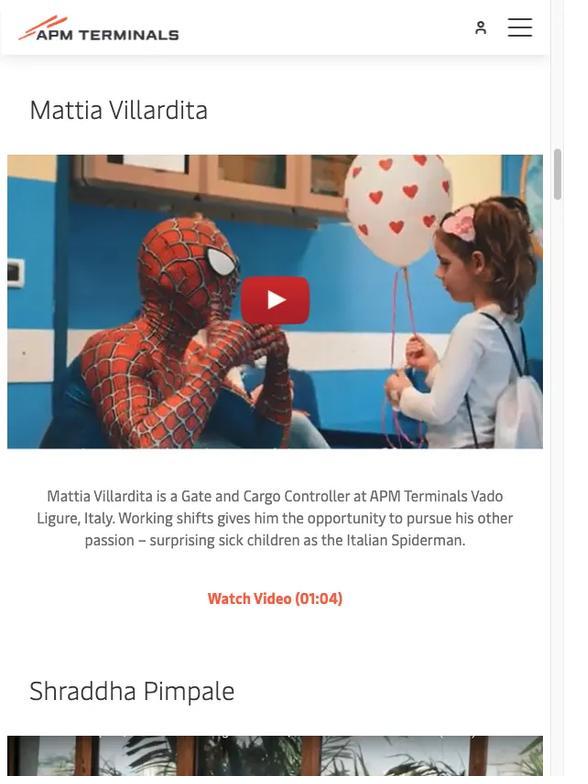 Task type: vqa. For each thing, say whether or not it's contained in the screenshot.
the top the
yes



Task type: describe. For each thing, give the bounding box(es) containing it.
mattia for mattia villardita
[[29, 90, 103, 125]]

pimpale
[[143, 672, 235, 707]]

villardita for mattia villardita
[[109, 90, 208, 125]]

0 vertical spatial the
[[282, 507, 304, 527]]

surprising
[[150, 529, 215, 549]]

gate
[[181, 485, 212, 505]]

spiderman.
[[391, 529, 466, 549]]

gives
[[217, 507, 250, 527]]

opportunity
[[308, 507, 386, 527]]

passion
[[85, 529, 134, 549]]

sick
[[219, 529, 243, 549]]

shraddha
[[29, 672, 137, 707]]

apm
[[370, 485, 401, 505]]

to
[[389, 507, 403, 527]]

ligure,
[[37, 507, 81, 527]]

his
[[455, 507, 474, 527]]

a
[[170, 485, 178, 505]]

mattia for mattia villardita is a gate and cargo controller at apm terminals vado ligure, italy. working shifts gives him the opportunity to pursue his other passion – surprising sick children as the italian spiderman.
[[47, 485, 91, 505]]

other
[[478, 507, 513, 527]]

him
[[254, 507, 279, 527]]



Task type: locate. For each thing, give the bounding box(es) containing it.
mattia villardita image
[[7, 155, 543, 449]]

shifts
[[177, 507, 214, 527]]

cargo
[[243, 485, 281, 505]]

villardita for mattia villardita is a gate and cargo controller at apm terminals vado ligure, italy. working shifts gives him the opportunity to pursue his other passion – surprising sick children as the italian spiderman.
[[94, 485, 153, 505]]

and
[[215, 485, 240, 505]]

0 vertical spatial villardita
[[109, 90, 208, 125]]

0 horizontal spatial the
[[282, 507, 304, 527]]

watch video (01:04)
[[208, 588, 343, 608]]

1 vertical spatial the
[[321, 529, 343, 549]]

1 vertical spatial villardita
[[94, 485, 153, 505]]

the
[[282, 507, 304, 527], [321, 529, 343, 549]]

pursue
[[407, 507, 452, 527]]

villardita
[[109, 90, 208, 125], [94, 485, 153, 505]]

villardita inside mattia villardita is a gate and cargo controller at apm terminals vado ligure, italy. working shifts gives him the opportunity to pursue his other passion – surprising sick children as the italian spiderman.
[[94, 485, 153, 505]]

–
[[138, 529, 146, 549]]

0 vertical spatial mattia
[[29, 90, 103, 125]]

mattia villardita
[[29, 90, 208, 125]]

working
[[118, 507, 173, 527]]

video
[[254, 588, 292, 608]]

1 vertical spatial mattia
[[47, 485, 91, 505]]

italy.
[[84, 507, 115, 527]]

shraddha pimpale image
[[7, 736, 543, 777]]

(01:04)
[[295, 588, 343, 608]]

watch
[[208, 588, 251, 608]]

shraddha pimpale
[[29, 672, 235, 707]]

mattia villardita is a gate and cargo controller at apm terminals vado ligure, italy. working shifts gives him the opportunity to pursue his other passion – surprising sick children as the italian spiderman.
[[37, 485, 513, 549]]

1 horizontal spatial the
[[321, 529, 343, 549]]

children
[[247, 529, 300, 549]]

the right him
[[282, 507, 304, 527]]

italian
[[347, 529, 388, 549]]

the right as
[[321, 529, 343, 549]]

as
[[303, 529, 318, 549]]

mattia inside mattia villardita is a gate and cargo controller at apm terminals vado ligure, italy. working shifts gives him the opportunity to pursue his other passion – surprising sick children as the italian spiderman.
[[47, 485, 91, 505]]

is
[[156, 485, 167, 505]]

mattia
[[29, 90, 103, 125], [47, 485, 91, 505]]

vado
[[471, 485, 503, 505]]

at
[[353, 485, 367, 505]]

terminals
[[404, 485, 468, 505]]

watch video (01:04) link
[[208, 588, 343, 608]]

controller
[[284, 485, 350, 505]]



